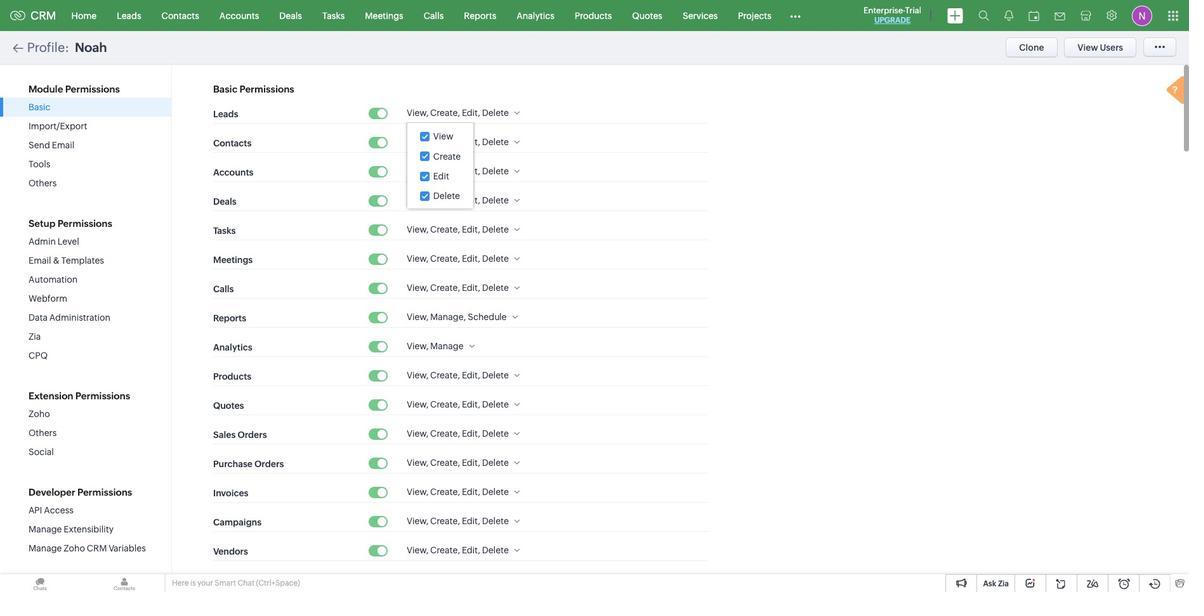 Task type: describe. For each thing, give the bounding box(es) containing it.
edit, for products
[[462, 371, 480, 381]]

0 vertical spatial email
[[52, 140, 74, 150]]

projects link
[[728, 0, 782, 31]]

delete for meetings
[[482, 254, 509, 264]]

signals element
[[997, 0, 1021, 31]]

reports link
[[454, 0, 507, 31]]

delete for quotes
[[482, 400, 509, 410]]

clone button
[[1006, 37, 1057, 58]]

view, create, edit, delete for campaigns
[[407, 516, 509, 527]]

view, create, edit, delete for contacts
[[407, 137, 509, 147]]

0 vertical spatial analytics
[[517, 10, 554, 21]]

calls link
[[414, 0, 454, 31]]

delete for contacts
[[482, 137, 509, 147]]

extension permissions
[[29, 391, 130, 402]]

data administration
[[29, 313, 110, 323]]

create, for products
[[430, 371, 460, 381]]

1 horizontal spatial contacts
[[213, 138, 252, 148]]

0 vertical spatial tasks
[[322, 10, 345, 21]]

create, for calls
[[430, 283, 460, 293]]

search image
[[978, 10, 989, 21]]

administration
[[49, 313, 110, 323]]

reports inside reports link
[[464, 10, 496, 21]]

0 vertical spatial contacts
[[162, 10, 199, 21]]

setup permissions
[[29, 218, 112, 229]]

analytics link
[[507, 0, 565, 31]]

sales
[[213, 430, 236, 440]]

smart
[[215, 579, 236, 588]]

manage for manage extensibility
[[29, 525, 62, 535]]

manage,
[[430, 312, 466, 322]]

services link
[[673, 0, 728, 31]]

delete for sales orders
[[482, 429, 509, 439]]

basic for basic permissions
[[213, 84, 237, 95]]

view, for meetings
[[407, 254, 428, 264]]

quotes inside quotes link
[[632, 10, 662, 21]]

variables
[[109, 544, 146, 554]]

0 vertical spatial zoho
[[29, 409, 50, 419]]

delete for purchase orders
[[482, 458, 509, 468]]

campaigns
[[213, 518, 261, 528]]

admin
[[29, 237, 56, 247]]

data
[[29, 313, 48, 323]]

delete for vendors
[[482, 546, 509, 556]]

mails element
[[1047, 1, 1073, 30]]

delete for campaigns
[[482, 516, 509, 527]]

profile image
[[1132, 5, 1152, 26]]

chat
[[238, 579, 255, 588]]

create, for invoices
[[430, 487, 460, 497]]

view, manage
[[407, 341, 464, 352]]

send email
[[29, 140, 74, 150]]

view, create, edit, delete for sales orders
[[407, 429, 509, 439]]

view for view
[[433, 132, 453, 142]]

noah
[[75, 40, 107, 55]]

1 vertical spatial quotes
[[213, 401, 244, 411]]

view, for products
[[407, 371, 428, 381]]

schedule
[[468, 312, 507, 322]]

0 vertical spatial products
[[575, 10, 612, 21]]

1 vertical spatial analytics
[[213, 342, 252, 353]]

create, for deals
[[430, 195, 460, 206]]

tools
[[29, 159, 50, 169]]

view, for calls
[[407, 283, 428, 293]]

1 vertical spatial products
[[213, 372, 251, 382]]

vendors
[[213, 547, 248, 557]]

edit, for tasks
[[462, 225, 480, 235]]

view, for sales orders
[[407, 429, 428, 439]]

calendar image
[[1029, 10, 1039, 21]]

view, create, edit, delete for products
[[407, 371, 509, 381]]

view, for deals
[[407, 195, 428, 206]]

view, for tasks
[[407, 225, 428, 235]]

leads link
[[107, 0, 151, 31]]

automation
[[29, 275, 78, 285]]

1 horizontal spatial zia
[[998, 580, 1009, 589]]

(ctrl+space)
[[256, 579, 300, 588]]

search element
[[971, 0, 997, 31]]

purchase
[[213, 459, 253, 469]]

view, create, edit, delete for invoices
[[407, 487, 509, 497]]

your
[[197, 579, 213, 588]]

0 vertical spatial manage
[[430, 341, 464, 352]]

view for view users
[[1078, 43, 1098, 53]]

here is your smart chat (ctrl+space)
[[172, 579, 300, 588]]

delete for tasks
[[482, 225, 509, 235]]

view, for accounts
[[407, 166, 428, 176]]

enterprise-
[[864, 6, 905, 15]]

contacts link
[[151, 0, 209, 31]]

view, create, edit, delete for leads
[[407, 108, 509, 118]]

clone
[[1019, 43, 1044, 53]]

view, create, edit, delete for vendors
[[407, 546, 509, 556]]

module permissions
[[29, 84, 120, 95]]

view, create, edit, delete for calls
[[407, 283, 509, 293]]

view users
[[1078, 43, 1123, 53]]

view, for invoices
[[407, 487, 428, 497]]

permissions for module permissions
[[65, 84, 120, 95]]

meetings link
[[355, 0, 414, 31]]

view, for reports
[[407, 312, 428, 322]]

edit, for deals
[[462, 195, 480, 206]]

profile : noah
[[27, 40, 107, 55]]

delete for invoices
[[482, 487, 509, 497]]

1 horizontal spatial calls
[[424, 10, 444, 21]]

manage extensibility
[[29, 525, 114, 535]]

1 vertical spatial zoho
[[64, 544, 85, 554]]

view, for leads
[[407, 108, 428, 118]]

home
[[71, 10, 97, 21]]

edit, for invoices
[[462, 487, 480, 497]]

view, for analytics
[[407, 341, 428, 352]]

edit, for meetings
[[462, 254, 480, 264]]

extensibility
[[64, 525, 114, 535]]

view, create, edit, delete for accounts
[[407, 166, 509, 176]]

create, for vendors
[[430, 546, 460, 556]]



Task type: vqa. For each thing, say whether or not it's contained in the screenshot.


Task type: locate. For each thing, give the bounding box(es) containing it.
create, for tasks
[[430, 225, 460, 235]]

14 create, from the top
[[430, 546, 460, 556]]

invoices
[[213, 488, 248, 499]]

view users button
[[1064, 37, 1136, 58]]

sales orders
[[213, 430, 267, 440]]

1 vertical spatial crm
[[87, 544, 107, 554]]

1 horizontal spatial products
[[575, 10, 612, 21]]

1 vertical spatial basic
[[29, 102, 51, 112]]

purchase orders
[[213, 459, 284, 469]]

api access
[[29, 506, 74, 516]]

10 edit, from the top
[[462, 429, 480, 439]]

crm up profile
[[30, 9, 56, 22]]

cpq
[[29, 351, 48, 361]]

5 view, create, edit, delete from the top
[[407, 225, 509, 235]]

ask zia
[[983, 580, 1009, 589]]

0 vertical spatial calls
[[424, 10, 444, 21]]

1 horizontal spatial view
[[1078, 43, 1098, 53]]

1 view, from the top
[[407, 108, 428, 118]]

12 view, create, edit, delete from the top
[[407, 487, 509, 497]]

0 vertical spatial zia
[[29, 332, 41, 342]]

13 create, from the top
[[430, 516, 460, 527]]

access
[[44, 506, 74, 516]]

7 create, from the top
[[430, 283, 460, 293]]

create, for contacts
[[430, 137, 460, 147]]

1 vertical spatial manage
[[29, 525, 62, 535]]

edit, for leads
[[462, 108, 480, 118]]

leads inside leads link
[[117, 10, 141, 21]]

others
[[29, 178, 57, 188], [29, 428, 57, 438]]

orders for purchase orders
[[254, 459, 284, 469]]

crm
[[30, 9, 56, 22], [87, 544, 107, 554]]

delete for calls
[[482, 283, 509, 293]]

quotes up sales
[[213, 401, 244, 411]]

view, create, edit, delete
[[407, 108, 509, 118], [407, 137, 509, 147], [407, 166, 509, 176], [407, 195, 509, 206], [407, 225, 509, 235], [407, 254, 509, 264], [407, 283, 509, 293], [407, 371, 509, 381], [407, 400, 509, 410], [407, 429, 509, 439], [407, 458, 509, 468], [407, 487, 509, 497], [407, 516, 509, 527], [407, 546, 509, 556]]

13 view, create, edit, delete from the top
[[407, 516, 509, 527]]

others down tools
[[29, 178, 57, 188]]

1 create, from the top
[[430, 108, 460, 118]]

1 vertical spatial calls
[[213, 284, 234, 294]]

help image
[[1164, 74, 1189, 109]]

2 view, create, edit, delete from the top
[[407, 137, 509, 147]]

6 create, from the top
[[430, 254, 460, 264]]

1 horizontal spatial leads
[[213, 109, 238, 119]]

1 others from the top
[[29, 178, 57, 188]]

9 view, create, edit, delete from the top
[[407, 400, 509, 410]]

Other Modules field
[[782, 5, 809, 26]]

edit, for calls
[[462, 283, 480, 293]]

manage down api access
[[29, 525, 62, 535]]

accounts
[[219, 10, 259, 21], [213, 167, 253, 177]]

edit, for sales orders
[[462, 429, 480, 439]]

permissions for developer permissions
[[77, 487, 132, 498]]

products left quotes link
[[575, 10, 612, 21]]

1 vertical spatial meetings
[[213, 255, 253, 265]]

0 horizontal spatial deals
[[213, 196, 237, 207]]

trial
[[905, 6, 921, 15]]

1 horizontal spatial email
[[52, 140, 74, 150]]

8 view, create, edit, delete from the top
[[407, 371, 509, 381]]

0 horizontal spatial zoho
[[29, 409, 50, 419]]

view, manage, schedule
[[407, 312, 507, 322]]

orders for sales orders
[[238, 430, 267, 440]]

crm down extensibility
[[87, 544, 107, 554]]

0 horizontal spatial leads
[[117, 10, 141, 21]]

zoho down manage extensibility
[[64, 544, 85, 554]]

reports
[[464, 10, 496, 21], [213, 313, 246, 323]]

delete
[[482, 108, 509, 118], [482, 137, 509, 147], [482, 166, 509, 176], [433, 191, 460, 201], [482, 195, 509, 206], [482, 225, 509, 235], [482, 254, 509, 264], [482, 283, 509, 293], [482, 371, 509, 381], [482, 400, 509, 410], [482, 429, 509, 439], [482, 458, 509, 468], [482, 487, 509, 497], [482, 516, 509, 527], [482, 546, 509, 556]]

6 view, create, edit, delete from the top
[[407, 254, 509, 264]]

tasks
[[322, 10, 345, 21], [213, 226, 236, 236]]

edit, for quotes
[[462, 400, 480, 410]]

zia
[[29, 332, 41, 342], [998, 580, 1009, 589]]

1 horizontal spatial zoho
[[64, 544, 85, 554]]

contacts down basic permissions
[[213, 138, 252, 148]]

products up sales orders
[[213, 372, 251, 382]]

0 vertical spatial quotes
[[632, 10, 662, 21]]

orders right purchase
[[254, 459, 284, 469]]

create menu image
[[947, 8, 963, 23]]

9 create, from the top
[[430, 400, 460, 410]]

ask
[[983, 580, 996, 589]]

2 others from the top
[[29, 428, 57, 438]]

products
[[575, 10, 612, 21], [213, 372, 251, 382]]

create, for purchase orders
[[430, 458, 460, 468]]

16 view, from the top
[[407, 546, 428, 556]]

email left the &
[[29, 256, 51, 266]]

6 view, from the top
[[407, 254, 428, 264]]

social
[[29, 447, 54, 457]]

0 vertical spatial crm
[[30, 9, 56, 22]]

4 create, from the top
[[430, 195, 460, 206]]

email down the import/export
[[52, 140, 74, 150]]

15 view, from the top
[[407, 516, 428, 527]]

2 vertical spatial manage
[[29, 544, 62, 554]]

send
[[29, 140, 50, 150]]

edit, for campaigns
[[462, 516, 480, 527]]

delete for accounts
[[482, 166, 509, 176]]

mails image
[[1055, 12, 1065, 20]]

0 horizontal spatial basic
[[29, 102, 51, 112]]

6 edit, from the top
[[462, 254, 480, 264]]

1 vertical spatial leads
[[213, 109, 238, 119]]

2 edit, from the top
[[462, 137, 480, 147]]

view
[[1078, 43, 1098, 53], [433, 132, 453, 142]]

manage down manage extensibility
[[29, 544, 62, 554]]

orders right sales
[[238, 430, 267, 440]]

14 view, create, edit, delete from the top
[[407, 546, 509, 556]]

0 vertical spatial others
[[29, 178, 57, 188]]

1 vertical spatial others
[[29, 428, 57, 438]]

12 create, from the top
[[430, 487, 460, 497]]

edit, for vendors
[[462, 546, 480, 556]]

users
[[1100, 43, 1123, 53]]

products link
[[565, 0, 622, 31]]

create, for quotes
[[430, 400, 460, 410]]

0 vertical spatial deals
[[279, 10, 302, 21]]

view, for contacts
[[407, 137, 428, 147]]

meetings inside meetings link
[[365, 10, 403, 21]]

0 vertical spatial meetings
[[365, 10, 403, 21]]

signals image
[[1004, 10, 1013, 21]]

admin level
[[29, 237, 79, 247]]

0 horizontal spatial calls
[[213, 284, 234, 294]]

1 vertical spatial reports
[[213, 313, 246, 323]]

developer permissions
[[29, 487, 132, 498]]

zia right ask
[[998, 580, 1009, 589]]

view,
[[407, 108, 428, 118], [407, 137, 428, 147], [407, 166, 428, 176], [407, 195, 428, 206], [407, 225, 428, 235], [407, 254, 428, 264], [407, 283, 428, 293], [407, 312, 428, 322], [407, 341, 428, 352], [407, 371, 428, 381], [407, 400, 428, 410], [407, 429, 428, 439], [407, 458, 428, 468], [407, 487, 428, 497], [407, 516, 428, 527], [407, 546, 428, 556]]

manage for manage zoho crm variables
[[29, 544, 62, 554]]

0 horizontal spatial products
[[213, 372, 251, 382]]

edit,
[[462, 108, 480, 118], [462, 137, 480, 147], [462, 166, 480, 176], [462, 195, 480, 206], [462, 225, 480, 235], [462, 254, 480, 264], [462, 283, 480, 293], [462, 371, 480, 381], [462, 400, 480, 410], [462, 429, 480, 439], [462, 458, 480, 468], [462, 487, 480, 497], [462, 516, 480, 527], [462, 546, 480, 556]]

10 view, create, edit, delete from the top
[[407, 429, 509, 439]]

create, for campaigns
[[430, 516, 460, 527]]

14 view, from the top
[[407, 487, 428, 497]]

3 view, create, edit, delete from the top
[[407, 166, 509, 176]]

developer
[[29, 487, 75, 498]]

create menu element
[[940, 0, 971, 31]]

level
[[58, 237, 79, 247]]

0 horizontal spatial analytics
[[213, 342, 252, 353]]

permissions
[[65, 84, 120, 95], [240, 84, 294, 95], [58, 218, 112, 229], [75, 391, 130, 402], [77, 487, 132, 498]]

view, for quotes
[[407, 400, 428, 410]]

upgrade
[[874, 16, 911, 25]]

zoho
[[29, 409, 50, 419], [64, 544, 85, 554]]

8 edit, from the top
[[462, 371, 480, 381]]

3 create, from the top
[[430, 166, 460, 176]]

crm link
[[10, 9, 56, 22]]

2 create, from the top
[[430, 137, 460, 147]]

delete for products
[[482, 371, 509, 381]]

extension
[[29, 391, 73, 402]]

:
[[65, 40, 69, 55]]

others up social
[[29, 428, 57, 438]]

1 horizontal spatial quotes
[[632, 10, 662, 21]]

edit, for accounts
[[462, 166, 480, 176]]

home link
[[61, 0, 107, 31]]

1 horizontal spatial crm
[[87, 544, 107, 554]]

contacts image
[[84, 575, 164, 593]]

profile
[[27, 40, 65, 55]]

basic permissions
[[213, 84, 294, 95]]

12 edit, from the top
[[462, 487, 480, 497]]

5 create, from the top
[[430, 225, 460, 235]]

3 edit, from the top
[[462, 166, 480, 176]]

1 horizontal spatial meetings
[[365, 10, 403, 21]]

5 view, from the top
[[407, 225, 428, 235]]

view left users
[[1078, 43, 1098, 53]]

email
[[52, 140, 74, 150], [29, 256, 51, 266]]

manage
[[430, 341, 464, 352], [29, 525, 62, 535], [29, 544, 62, 554]]

view, for campaigns
[[407, 516, 428, 527]]

12 view, from the top
[[407, 429, 428, 439]]

create, for sales orders
[[430, 429, 460, 439]]

1 horizontal spatial tasks
[[322, 10, 345, 21]]

here
[[172, 579, 189, 588]]

11 view, from the top
[[407, 400, 428, 410]]

create, for meetings
[[430, 254, 460, 264]]

0 horizontal spatial crm
[[30, 9, 56, 22]]

view, create, edit, delete for meetings
[[407, 254, 509, 264]]

zia down the "data"
[[29, 332, 41, 342]]

1 horizontal spatial deals
[[279, 10, 302, 21]]

13 edit, from the top
[[462, 516, 480, 527]]

profile element
[[1124, 0, 1160, 31]]

permissions for extension permissions
[[75, 391, 130, 402]]

7 edit, from the top
[[462, 283, 480, 293]]

view, create, edit, delete for tasks
[[407, 225, 509, 235]]

1 horizontal spatial reports
[[464, 10, 496, 21]]

deals
[[279, 10, 302, 21], [213, 196, 237, 207]]

&
[[53, 256, 59, 266]]

create, for leads
[[430, 108, 460, 118]]

0 horizontal spatial tasks
[[213, 226, 236, 236]]

delete for leads
[[482, 108, 509, 118]]

manage zoho crm variables
[[29, 544, 146, 554]]

basic for basic
[[29, 102, 51, 112]]

create,
[[430, 108, 460, 118], [430, 137, 460, 147], [430, 166, 460, 176], [430, 195, 460, 206], [430, 225, 460, 235], [430, 254, 460, 264], [430, 283, 460, 293], [430, 371, 460, 381], [430, 400, 460, 410], [430, 429, 460, 439], [430, 458, 460, 468], [430, 487, 460, 497], [430, 516, 460, 527], [430, 546, 460, 556]]

7 view, create, edit, delete from the top
[[407, 283, 509, 293]]

view, create, edit, delete for quotes
[[407, 400, 509, 410]]

1 edit, from the top
[[462, 108, 480, 118]]

view, create, edit, delete for purchase orders
[[407, 458, 509, 468]]

0 horizontal spatial view
[[433, 132, 453, 142]]

0 vertical spatial orders
[[238, 430, 267, 440]]

orders
[[238, 430, 267, 440], [254, 459, 284, 469]]

10 create, from the top
[[430, 429, 460, 439]]

services
[[683, 10, 718, 21]]

view, for purchase orders
[[407, 458, 428, 468]]

0 horizontal spatial quotes
[[213, 401, 244, 411]]

4 edit, from the top
[[462, 195, 480, 206]]

0 horizontal spatial zia
[[29, 332, 41, 342]]

view inside view users button
[[1078, 43, 1098, 53]]

basic
[[213, 84, 237, 95], [29, 102, 51, 112]]

0 horizontal spatial reports
[[213, 313, 246, 323]]

leads down basic permissions
[[213, 109, 238, 119]]

13 view, from the top
[[407, 458, 428, 468]]

4 view, from the top
[[407, 195, 428, 206]]

10 view, from the top
[[407, 371, 428, 381]]

1 vertical spatial view
[[433, 132, 453, 142]]

9 edit, from the top
[[462, 400, 480, 410]]

create, for accounts
[[430, 166, 460, 176]]

view up "create"
[[433, 132, 453, 142]]

edit
[[433, 171, 449, 181]]

templates
[[61, 256, 104, 266]]

delete for deals
[[482, 195, 509, 206]]

11 create, from the top
[[430, 458, 460, 468]]

0 horizontal spatial email
[[29, 256, 51, 266]]

8 view, from the top
[[407, 312, 428, 322]]

accounts link
[[209, 0, 269, 31]]

zoho down extension
[[29, 409, 50, 419]]

2 view, from the top
[[407, 137, 428, 147]]

tasks link
[[312, 0, 355, 31]]

9 view, from the top
[[407, 341, 428, 352]]

import/export
[[29, 121, 87, 131]]

0 vertical spatial leads
[[117, 10, 141, 21]]

1 vertical spatial accounts
[[213, 167, 253, 177]]

edit, for contacts
[[462, 137, 480, 147]]

api
[[29, 506, 42, 516]]

quotes link
[[622, 0, 673, 31]]

0 vertical spatial reports
[[464, 10, 496, 21]]

projects
[[738, 10, 771, 21]]

permissions for setup permissions
[[58, 218, 112, 229]]

0 horizontal spatial meetings
[[213, 255, 253, 265]]

1 vertical spatial contacts
[[213, 138, 252, 148]]

edit, for purchase orders
[[462, 458, 480, 468]]

deals link
[[269, 0, 312, 31]]

email & templates
[[29, 256, 104, 266]]

0 horizontal spatial contacts
[[162, 10, 199, 21]]

contacts
[[162, 10, 199, 21], [213, 138, 252, 148]]

enterprise-trial upgrade
[[864, 6, 921, 25]]

setup
[[29, 218, 55, 229]]

1 horizontal spatial basic
[[213, 84, 237, 95]]

0 vertical spatial view
[[1078, 43, 1098, 53]]

view, for vendors
[[407, 546, 428, 556]]

webform
[[29, 294, 67, 304]]

leads right home link on the top left of the page
[[117, 10, 141, 21]]

7 view, from the top
[[407, 283, 428, 293]]

11 view, create, edit, delete from the top
[[407, 458, 509, 468]]

view, create, edit, delete for deals
[[407, 195, 509, 206]]

4 view, create, edit, delete from the top
[[407, 195, 509, 206]]

permissions for basic permissions
[[240, 84, 294, 95]]

create
[[433, 151, 461, 162]]

1 horizontal spatial analytics
[[517, 10, 554, 21]]

leads
[[117, 10, 141, 21], [213, 109, 238, 119]]

1 vertical spatial email
[[29, 256, 51, 266]]

quotes
[[632, 10, 662, 21], [213, 401, 244, 411]]

calls
[[424, 10, 444, 21], [213, 284, 234, 294]]

meetings
[[365, 10, 403, 21], [213, 255, 253, 265]]

1 vertical spatial deals
[[213, 196, 237, 207]]

quotes left services
[[632, 10, 662, 21]]

8 create, from the top
[[430, 371, 460, 381]]

contacts right leads link
[[162, 10, 199, 21]]

module
[[29, 84, 63, 95]]

1 vertical spatial zia
[[998, 580, 1009, 589]]

chats image
[[0, 575, 80, 593]]

0 vertical spatial accounts
[[219, 10, 259, 21]]

5 edit, from the top
[[462, 225, 480, 235]]

0 vertical spatial basic
[[213, 84, 237, 95]]

is
[[190, 579, 196, 588]]

1 vertical spatial orders
[[254, 459, 284, 469]]

11 edit, from the top
[[462, 458, 480, 468]]

manage down manage,
[[430, 341, 464, 352]]

3 view, from the top
[[407, 166, 428, 176]]

1 view, create, edit, delete from the top
[[407, 108, 509, 118]]

14 edit, from the top
[[462, 546, 480, 556]]

1 vertical spatial tasks
[[213, 226, 236, 236]]



